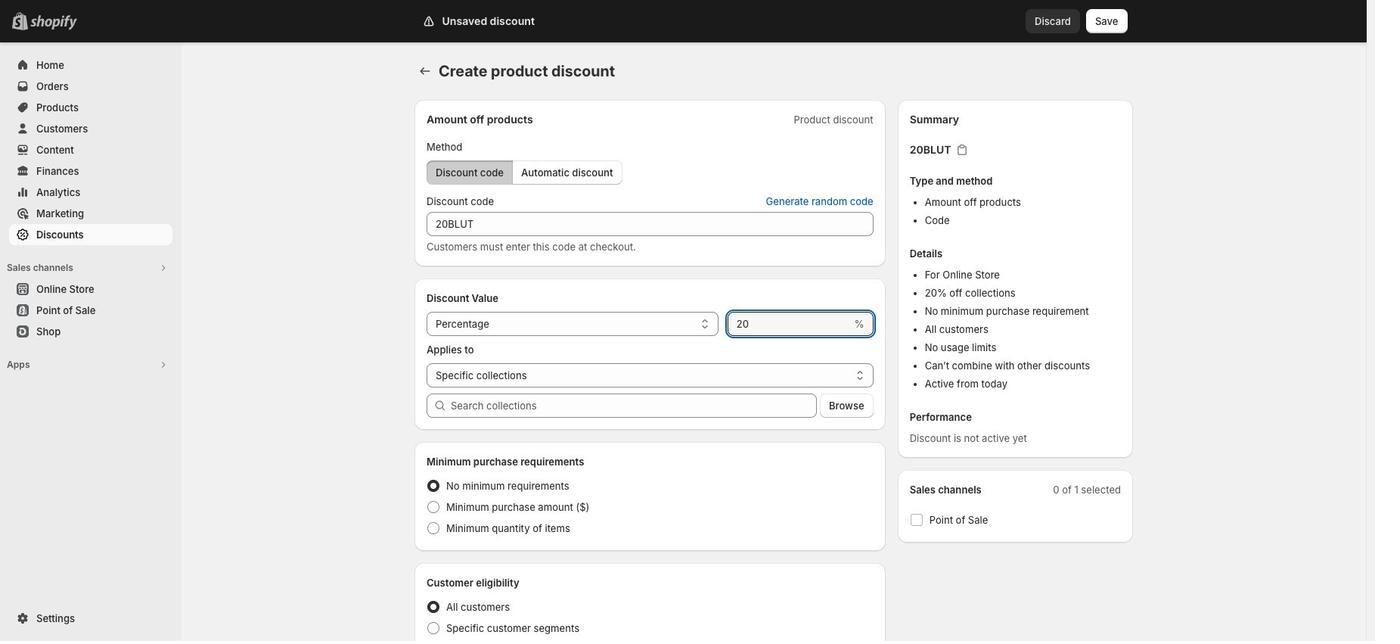 Task type: describe. For each thing, give the bounding box(es) containing it.
Search collections text field
[[451, 394, 817, 418]]



Task type: vqa. For each thing, say whether or not it's contained in the screenshot.
Shopify image
yes



Task type: locate. For each thing, give the bounding box(es) containing it.
None text field
[[427, 212, 874, 236], [728, 312, 852, 336], [427, 212, 874, 236], [728, 312, 852, 336]]

shopify image
[[30, 15, 77, 30]]



